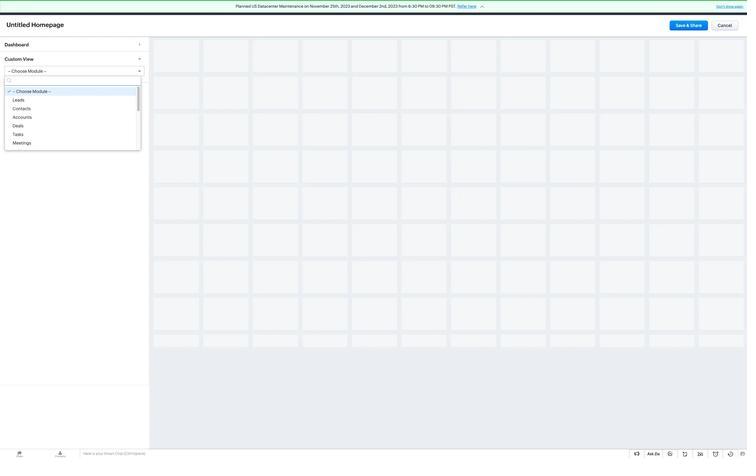 Task type: describe. For each thing, give the bounding box(es) containing it.
choose inside field
[[12, 69, 27, 74]]

analytics
[[250, 5, 269, 10]]

here is your smart chat (ctrl+space)
[[83, 452, 145, 457]]

1 vertical spatial module
[[32, 89, 48, 94]]

2nd,
[[380, 4, 388, 9]]

planned
[[236, 4, 251, 9]]

purchase
[[366, 5, 384, 10]]

1 vertical spatial -- choose module --
[[13, 89, 51, 94]]

search image
[[658, 5, 663, 10]]

refer
[[458, 4, 468, 9]]

09:30
[[430, 4, 441, 9]]

accounts
[[13, 115, 32, 120]]

quotes link
[[301, 0, 326, 15]]

services
[[526, 5, 543, 10]]

25th,
[[330, 4, 340, 9]]

products link
[[274, 0, 301, 15]]

deals
[[13, 124, 24, 129]]

tasks
[[13, 132, 23, 137]]

analytics link
[[245, 0, 274, 15]]

smart
[[104, 452, 114, 457]]

projects link
[[548, 0, 574, 15]]

calls
[[13, 150, 22, 154]]

sales orders link
[[326, 0, 361, 15]]

campaigns
[[467, 5, 490, 10]]

contacts image
[[41, 450, 80, 459]]

refer here link
[[458, 4, 477, 9]]

here
[[83, 452, 91, 457]]

reports link
[[220, 0, 245, 15]]

again
[[735, 5, 744, 8]]

leads
[[13, 98, 24, 103]]

campaigns link
[[462, 0, 495, 15]]

planned us datacenter maintenance on november 25th, 2023 and december 2nd, 2023 from 6:30 pm to 09:30 pm pst. refer here
[[236, 4, 477, 9]]

enterprise-
[[603, 3, 623, 7]]

orders for purchase orders
[[385, 5, 399, 10]]

6:30
[[409, 4, 418, 9]]

enterprise-trial upgrade
[[603, 3, 631, 12]]

custom view
[[5, 57, 34, 62]]

pst.
[[449, 4, 457, 9]]

purchase orders
[[366, 5, 399, 10]]

2 pm from the left
[[442, 4, 448, 9]]

1 pm from the left
[[418, 4, 424, 9]]

projects
[[553, 5, 569, 10]]

upgrade
[[608, 8, 625, 12]]

custom
[[5, 57, 22, 62]]

dashboard
[[5, 42, 29, 47]]

us
[[252, 4, 257, 9]]

save & share
[[676, 23, 703, 28]]

don't show again link
[[717, 5, 744, 8]]

salesinbox
[[435, 5, 457, 10]]

to
[[425, 4, 429, 9]]

quotes
[[306, 5, 321, 10]]

from
[[399, 4, 408, 9]]

cancel button
[[712, 21, 739, 30]]



Task type: vqa. For each thing, say whether or not it's contained in the screenshot.
Orders for Purchase Orders
yes



Task type: locate. For each thing, give the bounding box(es) containing it.
orders for sales orders
[[342, 5, 356, 10]]

invoices link
[[404, 0, 430, 15]]

None text field
[[5, 20, 81, 29]]

view
[[23, 57, 34, 62]]

create menu image
[[643, 4, 651, 11]]

sales
[[331, 5, 341, 10]]

maintenance
[[279, 4, 304, 9]]

0 horizontal spatial 2023
[[341, 4, 350, 9]]

1 2023 from the left
[[341, 4, 350, 9]]

signals image
[[671, 5, 675, 10]]

trial
[[623, 3, 631, 7]]

orders
[[342, 5, 356, 10], [385, 5, 399, 10]]

products
[[279, 5, 296, 10]]

sales orders
[[331, 5, 356, 10]]

salesinbox link
[[430, 0, 462, 15]]

(ctrl+space)
[[124, 452, 145, 457]]

2023 left and
[[341, 4, 350, 9]]

2 orders from the left
[[385, 5, 399, 10]]

choose up leads
[[16, 89, 32, 94]]

vendors
[[500, 5, 516, 10]]

custom view link
[[0, 51, 149, 66]]

1 horizontal spatial orders
[[385, 5, 399, 10]]

orders right sales
[[342, 5, 356, 10]]

tree containing -- choose module --
[[5, 86, 141, 156]]

pm
[[418, 4, 424, 9], [442, 4, 448, 9]]

0 vertical spatial choose
[[12, 69, 27, 74]]

module inside field
[[28, 69, 43, 74]]

chat
[[115, 452, 123, 457]]

don't show again
[[717, 5, 744, 8]]

december
[[359, 4, 379, 9]]

orders left from
[[385, 5, 399, 10]]

services link
[[521, 0, 548, 15]]

november
[[310, 4, 330, 9]]

don't
[[717, 5, 726, 8]]

is
[[92, 452, 95, 457]]

save
[[676, 23, 686, 28]]

0 vertical spatial module
[[28, 69, 43, 74]]

-- choose module --
[[8, 69, 46, 74], [13, 89, 51, 94]]

2023
[[341, 4, 350, 9], [389, 4, 398, 9]]

show
[[726, 5, 735, 8]]

save & share button
[[670, 21, 709, 30]]

pm left pst.
[[442, 4, 448, 9]]

vendors link
[[495, 0, 521, 15]]

search element
[[655, 0, 667, 15]]

0 horizontal spatial orders
[[342, 5, 356, 10]]

-
[[8, 69, 9, 74], [9, 69, 11, 74], [44, 69, 45, 74], [45, 69, 46, 74], [13, 89, 14, 94], [14, 89, 15, 94], [48, 89, 50, 94], [50, 89, 51, 94]]

dashboard link
[[0, 37, 149, 51]]

-- Choose Module -- field
[[5, 66, 144, 76]]

pm left to at the right top of the page
[[418, 4, 424, 9]]

on
[[304, 4, 309, 9]]

marketplace element
[[691, 0, 704, 15]]

tree
[[5, 86, 141, 156]]

zia
[[655, 453, 660, 457]]

here
[[469, 4, 477, 9]]

1 vertical spatial choose
[[16, 89, 32, 94]]

chats image
[[0, 450, 39, 459]]

0 vertical spatial -- choose module --
[[8, 69, 46, 74]]

2023 right 2nd,
[[389, 4, 398, 9]]

1 orders from the left
[[342, 5, 356, 10]]

1 horizontal spatial pm
[[442, 4, 448, 9]]

0 horizontal spatial pm
[[418, 4, 424, 9]]

cancel
[[718, 23, 733, 28]]

create menu element
[[640, 0, 655, 15]]

datacenter
[[258, 4, 279, 9]]

invoices
[[409, 5, 425, 10]]

meetings
[[13, 141, 31, 146]]

-- choose module -- inside field
[[8, 69, 46, 74]]

share
[[691, 23, 703, 28]]

your
[[96, 452, 103, 457]]

ask zia
[[648, 453, 660, 457]]

None search field
[[5, 76, 141, 86]]

choose down custom view
[[12, 69, 27, 74]]

1 horizontal spatial 2023
[[389, 4, 398, 9]]

module
[[28, 69, 43, 74], [32, 89, 48, 94]]

2 2023 from the left
[[389, 4, 398, 9]]

signals element
[[667, 0, 679, 15]]

purchase orders link
[[361, 0, 404, 15]]

and
[[351, 4, 358, 9]]

choose
[[12, 69, 27, 74], [16, 89, 32, 94]]

profile image
[[720, 3, 730, 12]]

contacts
[[13, 106, 31, 111]]

-- choose module -- down view
[[8, 69, 46, 74]]

ask
[[648, 453, 654, 457]]

&
[[687, 23, 690, 28]]

setup element
[[704, 0, 716, 15]]

-- choose module -- up leads
[[13, 89, 51, 94]]

profile element
[[716, 0, 734, 15]]

reports
[[225, 5, 241, 10]]



